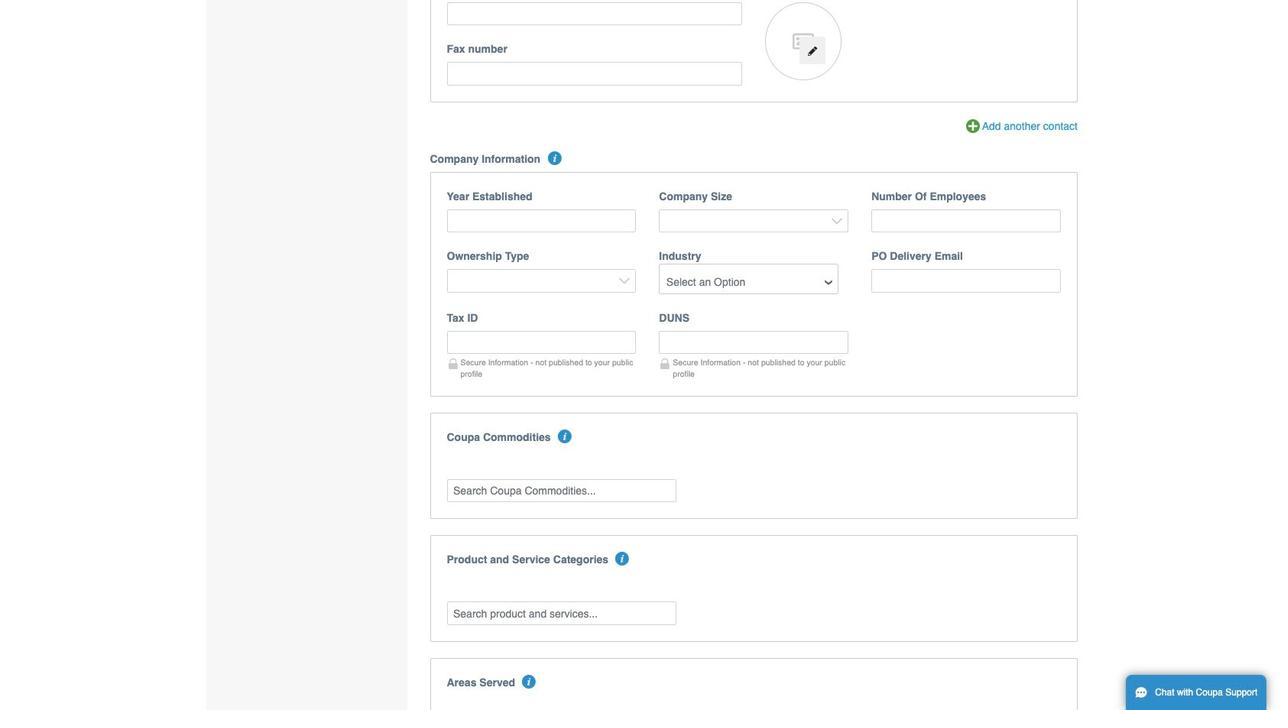 Task type: locate. For each thing, give the bounding box(es) containing it.
None text field
[[447, 2, 743, 26], [447, 62, 743, 86], [447, 209, 636, 233], [872, 269, 1061, 293], [447, 2, 743, 26], [447, 62, 743, 86], [447, 209, 636, 233], [872, 269, 1061, 293]]

additional information image
[[548, 151, 562, 165], [558, 430, 572, 443], [616, 552, 630, 566], [522, 675, 536, 689]]

Search product and services... field
[[447, 602, 676, 625]]

photograph image
[[765, 2, 842, 80]]

None text field
[[872, 209, 1061, 233], [447, 331, 636, 354], [659, 331, 849, 354], [872, 209, 1061, 233], [447, 331, 636, 354], [659, 331, 849, 354]]



Task type: vqa. For each thing, say whether or not it's contained in the screenshot.
"COUPA SUPPLIER PORTAL" IMAGE
no



Task type: describe. For each thing, give the bounding box(es) containing it.
Select an Option text field
[[661, 270, 837, 293]]

change image image
[[807, 46, 818, 56]]

Search Coupa Commodities... field
[[447, 479, 676, 503]]



